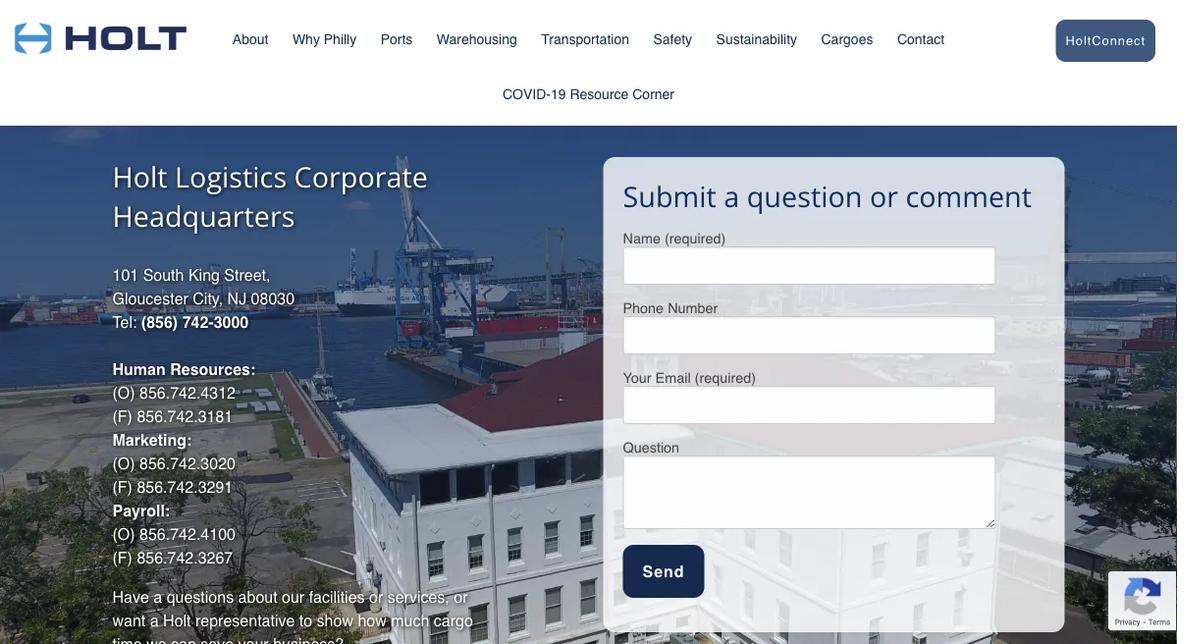 Task type: vqa. For each thing, say whether or not it's contained in the screenshot.
Information
no



Task type: locate. For each thing, give the bounding box(es) containing it.
holt logistics corporate headquarters
[[112, 157, 428, 235]]

headquarters
[[112, 196, 295, 235]]

question
[[747, 177, 862, 216]]

philly
[[324, 31, 357, 47]]

holt up can
[[163, 611, 191, 629]]

human resources: (o) 856.742.4312 (f) 856.742.3181 marketing: (o) 856.742.3020 (f) 856.742.3291 payroll: (o) 856.742.4100 (f) 856.742.3267
[[112, 360, 256, 567]]

transportation link
[[541, 23, 629, 61]]

a right the submit on the right of the page
[[724, 177, 740, 216]]

submit a question or comment
[[623, 177, 1032, 216]]

your
[[623, 370, 652, 386]]

2 vertical spatial (o)
[[112, 525, 135, 543]]

1 vertical spatial (f)
[[112, 478, 132, 496]]

0 vertical spatial (f)
[[112, 407, 132, 425]]

1 vertical spatial (o)
[[112, 454, 135, 472]]

3 (o) from the top
[[112, 525, 135, 543]]

(required)
[[665, 230, 726, 246], [695, 370, 756, 386]]

0 vertical spatial holt
[[112, 157, 168, 196]]

(f) up the 'payroll:'
[[112, 478, 132, 496]]

(o) down marketing:
[[112, 454, 135, 472]]

name (required)
[[623, 230, 726, 246]]

marketing:
[[112, 431, 192, 449]]

show
[[317, 611, 353, 629]]

tel:
[[112, 313, 137, 331]]

cargoes link
[[821, 23, 873, 61]]

why philly
[[292, 31, 357, 47]]

2 vertical spatial a
[[150, 611, 159, 629]]

can
[[171, 635, 196, 644]]

much
[[391, 611, 429, 629]]

holt
[[112, 157, 168, 196], [163, 611, 191, 629]]

south
[[143, 266, 184, 284]]

a up we
[[150, 611, 159, 629]]

2 vertical spatial (f)
[[112, 548, 132, 567]]

save
[[201, 635, 234, 644]]

0 vertical spatial (o)
[[112, 383, 135, 402]]

1 vertical spatial holt
[[163, 611, 191, 629]]

a
[[724, 177, 740, 216], [153, 588, 162, 606], [150, 611, 159, 629]]

services,
[[387, 588, 449, 606]]

(f)
[[112, 407, 132, 425], [112, 478, 132, 496], [112, 548, 132, 567]]

856.742.3291
[[137, 478, 233, 496]]

101
[[112, 266, 139, 284]]

or up how
[[369, 588, 383, 606]]

856.742.4312
[[139, 383, 236, 402]]

or right question
[[870, 177, 898, 216]]

(o) down the 'payroll:'
[[112, 525, 135, 543]]

None text field
[[623, 246, 996, 285], [623, 316, 996, 354], [623, 456, 996, 529], [623, 246, 996, 285], [623, 316, 996, 354], [623, 456, 996, 529]]

2 (f) from the top
[[112, 478, 132, 496]]

None email field
[[623, 386, 996, 424]]

street,
[[224, 266, 270, 284]]

a for have
[[153, 588, 162, 606]]

holtconnect button
[[1056, 20, 1156, 62]]

ports link
[[381, 23, 413, 61]]

warehousing
[[437, 31, 517, 47]]

to
[[299, 611, 312, 629]]

(f) up have on the bottom of the page
[[112, 548, 132, 567]]

or
[[870, 177, 898, 216], [369, 588, 383, 606], [454, 588, 468, 606]]

a right have on the bottom of the page
[[153, 588, 162, 606]]

human
[[112, 360, 166, 378]]

contact form element
[[623, 230, 1045, 598]]

holt up 'headquarters'
[[112, 157, 168, 196]]

business?
[[273, 635, 344, 644]]

(required) right email
[[695, 370, 756, 386]]

(required) down the submit on the right of the page
[[665, 230, 726, 246]]

(856)
[[141, 313, 178, 331]]

or up cargo
[[454, 588, 468, 606]]

holt logistics image
[[15, 0, 187, 64]]

holt inside holt logistics corporate headquarters
[[112, 157, 168, 196]]

gloucester
[[112, 289, 188, 307]]

(856) 742-3000 link
[[141, 313, 249, 331]]

1 (o) from the top
[[112, 383, 135, 402]]

(f) up marketing:
[[112, 407, 132, 425]]

cargo
[[434, 611, 473, 629]]

resource
[[570, 86, 629, 102]]

None submit
[[623, 545, 705, 598]]

0 vertical spatial a
[[724, 177, 740, 216]]

none email field inside contact form element
[[623, 386, 996, 424]]

email
[[655, 370, 691, 386]]

about
[[238, 588, 277, 606]]

1 vertical spatial a
[[153, 588, 162, 606]]

city,
[[193, 289, 223, 307]]

0 vertical spatial (required)
[[665, 230, 726, 246]]

(o) down human
[[112, 383, 135, 402]]

856.742.4100
[[139, 525, 236, 543]]

742-
[[182, 313, 214, 331]]

856.742.3181
[[137, 407, 233, 425]]

why philly link
[[292, 23, 357, 61]]

(o)
[[112, 383, 135, 402], [112, 454, 135, 472], [112, 525, 135, 543]]



Task type: describe. For each thing, give the bounding box(es) containing it.
856.742.3267
[[137, 548, 233, 567]]

want
[[112, 611, 146, 629]]

2 horizontal spatial or
[[870, 177, 898, 216]]

why
[[292, 31, 320, 47]]

name
[[623, 230, 661, 246]]

1 horizontal spatial or
[[454, 588, 468, 606]]

about
[[233, 31, 268, 47]]

logistics
[[175, 157, 287, 196]]

nj
[[227, 289, 247, 307]]

time
[[112, 635, 142, 644]]

a for submit
[[724, 177, 740, 216]]

none submit inside contact form element
[[623, 545, 705, 598]]

resources:
[[170, 360, 256, 378]]

sustainability link
[[716, 23, 797, 61]]

2 (o) from the top
[[112, 454, 135, 472]]

facilities
[[309, 588, 365, 606]]

covid-19 resource corner link
[[503, 64, 675, 116]]

856.742.3020
[[139, 454, 236, 472]]

3000
[[214, 313, 249, 331]]

cargoes
[[821, 31, 873, 47]]

sustainability
[[716, 31, 797, 47]]

phone
[[623, 300, 664, 316]]

08030
[[251, 289, 295, 307]]

1 (f) from the top
[[112, 407, 132, 425]]

19
[[551, 86, 566, 102]]

submit
[[623, 177, 717, 216]]

comment
[[906, 177, 1032, 216]]

safety link
[[653, 23, 692, 61]]

contact link
[[897, 23, 945, 64]]

our
[[282, 588, 305, 606]]

how
[[358, 611, 387, 629]]

warehousing link
[[437, 23, 517, 61]]

have
[[112, 588, 149, 606]]

0 horizontal spatial or
[[369, 588, 383, 606]]

about link
[[233, 23, 268, 61]]

3 (f) from the top
[[112, 548, 132, 567]]

questions
[[167, 588, 234, 606]]

number
[[668, 300, 718, 316]]

transportation
[[541, 31, 629, 47]]

phone number
[[623, 300, 718, 316]]

covid-
[[503, 86, 551, 102]]

payroll:
[[112, 501, 170, 519]]

holtconnect link
[[1003, 10, 1156, 76]]

corporate
[[294, 157, 428, 196]]

holt inside have a questions about our facilities or services, or want a holt representative to show how much cargo time we can save your business?
[[163, 611, 191, 629]]

safety
[[653, 31, 692, 47]]

ports
[[381, 31, 413, 47]]

your
[[238, 635, 269, 644]]

covid-19 resource corner
[[503, 86, 675, 102]]

contact
[[897, 31, 945, 47]]

question
[[623, 439, 680, 456]]

representative
[[195, 611, 295, 629]]

we
[[146, 635, 167, 644]]

corner
[[633, 86, 675, 102]]

101 south king street, gloucester city, nj 08030 tel: (856) 742-3000
[[112, 266, 295, 331]]

king
[[188, 266, 220, 284]]

holtconnect
[[1066, 33, 1146, 48]]

your email (required)
[[623, 370, 756, 386]]

1 vertical spatial (required)
[[695, 370, 756, 386]]

have a questions about our facilities or services, or want a holt representative to show how much cargo time we can save your business?
[[112, 588, 473, 644]]



